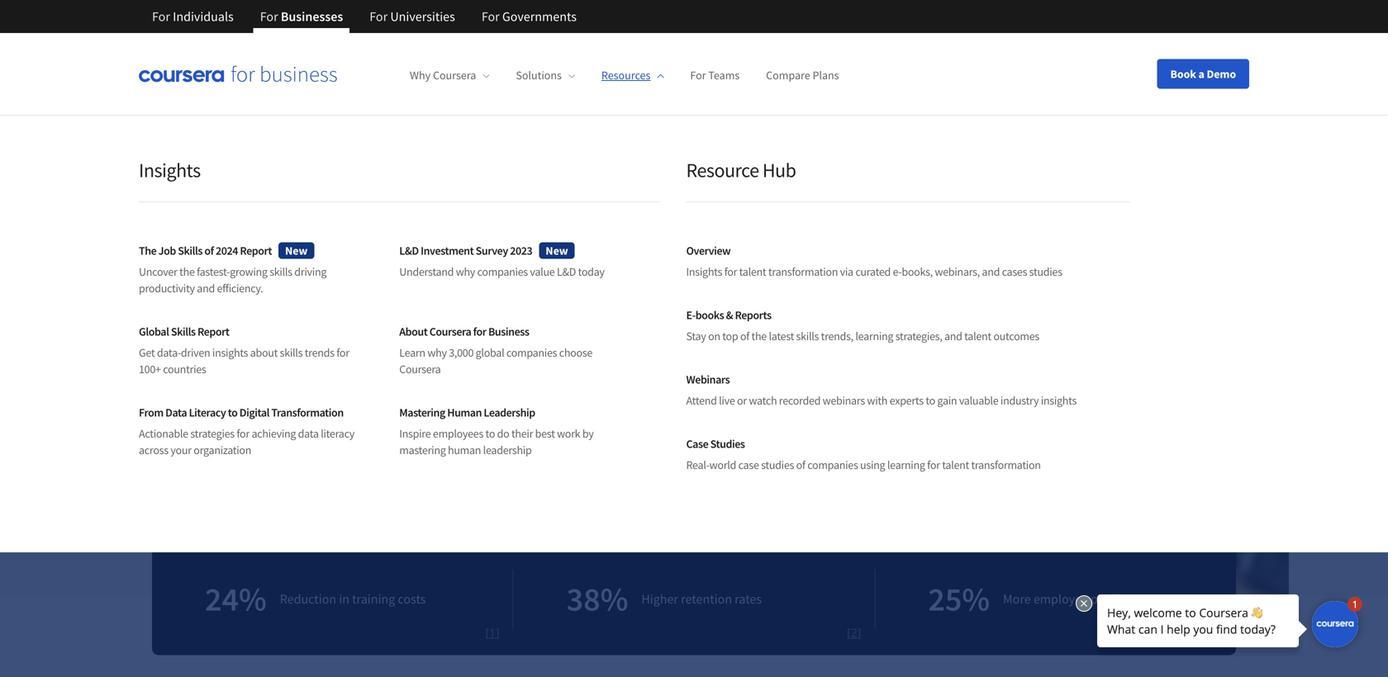 Task type: locate. For each thing, give the bounding box(es) containing it.
companies left using
[[807, 458, 858, 473]]

skills inside global skills report get data-driven insights about skills trends for 100+ countries
[[280, 345, 303, 360]]

for down digital
[[237, 426, 249, 441]]

for left governments
[[482, 8, 500, 25]]

1 vertical spatial l&d
[[557, 264, 576, 279]]

critical up retain,
[[237, 295, 272, 311]]

of right case on the bottom right
[[796, 458, 805, 473]]

1 horizontal spatial productivity
[[1091, 591, 1158, 608]]

0 horizontal spatial report
[[197, 324, 229, 339]]

for left universities
[[370, 8, 388, 25]]

coursera down learn
[[399, 362, 441, 377]]

content
[[329, 295, 371, 311]]

3 [ from the left
[[1209, 625, 1212, 641]]

0 vertical spatial transformation
[[768, 264, 838, 279]]

skills right latest
[[796, 329, 819, 344]]

costs right the in at left
[[398, 591, 426, 608]]

insights right industry
[[1041, 393, 1077, 408]]

1 new from the left
[[285, 243, 308, 258]]

you
[[373, 295, 393, 311]]

insights inside the overview insights for talent transformation via curated e-books, webinars, and cases studies
[[686, 264, 722, 279]]

hub
[[763, 158, 796, 183]]

gain
[[937, 393, 957, 408]]

1 horizontal spatial transformation
[[971, 458, 1041, 473]]

do
[[497, 426, 509, 441]]

overview insights for talent transformation via curated e-books, webinars, and cases studies
[[686, 243, 1062, 279]]

resource hub
[[686, 158, 796, 183]]

0 horizontal spatial [
[[485, 625, 489, 641]]

experts
[[890, 393, 924, 408]]

skills up driven
[[171, 324, 195, 339]]

1 horizontal spatial the
[[751, 329, 767, 344]]

strategies
[[190, 426, 235, 441]]

2 new from the left
[[546, 243, 568, 258]]

advantage
[[415, 214, 639, 281]]

real-
[[686, 458, 709, 473]]

recorded
[[779, 393, 821, 408]]

sacrificing
[[327, 352, 381, 368]]

stay
[[686, 329, 706, 344]]

1 vertical spatial the
[[751, 329, 767, 344]]

productivity down uncover
[[139, 281, 195, 296]]

1 horizontal spatial studies
[[1029, 264, 1062, 279]]

and down fastest-
[[197, 281, 215, 296]]

0 vertical spatial critical
[[237, 295, 272, 311]]

l&d up understand on the top left of page
[[399, 243, 419, 258]]

insights down overview at the top
[[686, 264, 722, 279]]

companies down business
[[506, 345, 557, 360]]

digital
[[239, 405, 269, 420]]

report
[[240, 243, 272, 258], [197, 324, 229, 339]]

new up driving
[[285, 243, 308, 258]]

0 horizontal spatial critical
[[237, 295, 272, 311]]

cases
[[1002, 264, 1027, 279]]

banner navigation
[[139, 0, 590, 33]]

1 vertical spatial insights
[[1041, 393, 1077, 408]]

plans
[[813, 68, 839, 83]]

with up the advance
[[304, 295, 327, 311]]

2 horizontal spatial [
[[1209, 625, 1212, 641]]

1 horizontal spatial new
[[546, 243, 568, 258]]

and
[[982, 264, 1000, 279], [197, 281, 215, 296], [260, 323, 281, 340], [944, 329, 962, 344]]

1 vertical spatial studies
[[761, 458, 794, 473]]

0 vertical spatial insights
[[212, 345, 248, 360]]

talent up driving
[[275, 162, 400, 228]]

for
[[724, 264, 737, 279], [473, 324, 486, 339], [336, 345, 349, 360], [237, 426, 249, 441], [927, 458, 940, 473]]

0 horizontal spatial productivity
[[139, 281, 195, 296]]

learning
[[855, 329, 893, 344], [887, 458, 925, 473]]

skills left driving
[[270, 264, 292, 279]]

0 vertical spatial skills
[[178, 243, 202, 258]]

overview
[[686, 243, 731, 258]]

resources
[[601, 68, 651, 83]]

or
[[737, 393, 747, 408]]

0 horizontal spatial insights
[[212, 345, 248, 360]]

e-
[[893, 264, 902, 279]]

] for 38%
[[857, 625, 861, 641]]

0 vertical spatial productivity
[[139, 281, 195, 296]]

0 horizontal spatial why
[[427, 345, 447, 360]]

lower training costs without sacrificing quality
[[175, 352, 420, 368]]

costs down develop, retain, and advance critical talent
[[254, 352, 281, 368]]

0 vertical spatial coursera
[[433, 68, 476, 83]]

about
[[250, 345, 278, 360]]

talent inside case studies real-world case studies of companies using learning for talent transformation
[[942, 458, 969, 473]]

1 vertical spatial of
[[740, 329, 749, 344]]

coursera for why
[[433, 68, 476, 83]]

0 horizontal spatial with
[[304, 295, 327, 311]]

your inside "make talent your competitive advantage"
[[409, 162, 507, 228]]

strategies,
[[895, 329, 942, 344]]

1 horizontal spatial ]
[[857, 625, 861, 641]]

0 horizontal spatial transformation
[[768, 264, 838, 279]]

driving
[[294, 264, 326, 279]]

1 vertical spatial productivity
[[1091, 591, 1158, 608]]

in
[[339, 591, 349, 608]]

0 vertical spatial studies
[[1029, 264, 1062, 279]]

e-books & reports stay on top of the latest skills trends, learning strategies, and talent outcomes
[[686, 308, 1039, 344]]

business
[[488, 324, 529, 339]]

insights inside global skills report get data-driven insights about skills trends for 100+ countries
[[212, 345, 248, 360]]

for inside from data literacy to digital transformation actionable strategies for achieving data literacy across your organization
[[237, 426, 249, 441]]

0 horizontal spatial to
[[228, 405, 237, 420]]

1 ] from the left
[[496, 625, 500, 641]]

for right using
[[927, 458, 940, 473]]

0 vertical spatial l&d
[[399, 243, 419, 258]]

0 horizontal spatial costs
[[254, 352, 281, 368]]

to left gain
[[926, 393, 935, 408]]

skills up develop, retain, and advance critical talent
[[275, 295, 301, 311]]

1 horizontal spatial insights
[[1041, 393, 1077, 408]]

0 horizontal spatial of
[[204, 243, 214, 258]]

1 vertical spatial companies
[[506, 345, 557, 360]]

on
[[708, 329, 720, 344]]

companies down survey
[[477, 264, 528, 279]]

can
[[395, 295, 414, 311]]

higher
[[641, 591, 678, 608]]

studies right case on the bottom right
[[761, 458, 794, 473]]

and left cases
[[982, 264, 1000, 279]]

1 vertical spatial insights
[[686, 264, 722, 279]]

2 horizontal spatial to
[[926, 393, 935, 408]]

1 vertical spatial report
[[197, 324, 229, 339]]

0 horizontal spatial new
[[285, 243, 308, 258]]

1 vertical spatial with
[[867, 393, 888, 408]]

1 horizontal spatial why
[[456, 264, 475, 279]]

mastering human leadership inspire employees to do their best work by mastering human leadership
[[399, 405, 594, 458]]

]
[[496, 625, 500, 641], [857, 625, 861, 641], [1219, 625, 1223, 641]]

for inside the overview insights for talent transformation via curated e-books, webinars, and cases studies
[[724, 264, 737, 279]]

report up 'growing'
[[240, 243, 272, 258]]

talent down gain
[[942, 458, 969, 473]]

transformation down industry
[[971, 458, 1041, 473]]

for left individuals at the top of the page
[[152, 8, 170, 25]]

new for skills
[[285, 243, 308, 258]]

1 vertical spatial costs
[[398, 591, 426, 608]]

2 horizontal spatial ]
[[1219, 625, 1223, 641]]

for left businesses
[[260, 8, 278, 25]]

mastering
[[399, 405, 445, 420]]

talent left outcomes
[[964, 329, 991, 344]]

book a demo button
[[1157, 59, 1249, 89]]

skills inside e-books & reports stay on top of the latest skills trends, learning strategies, and talent outcomes
[[796, 329, 819, 344]]

training right the in at left
[[352, 591, 395, 608]]

a
[[1198, 67, 1204, 81]]

the left fastest-
[[179, 264, 195, 279]]

studies right cases
[[1029, 264, 1062, 279]]

to left digital
[[228, 405, 237, 420]]

1 vertical spatial your
[[170, 443, 191, 458]]

l&d right the value
[[557, 264, 576, 279]]

insights up the job
[[139, 158, 200, 183]]

0 horizontal spatial l&d
[[399, 243, 419, 258]]

world
[[709, 458, 736, 473]]

0 horizontal spatial studies
[[761, 458, 794, 473]]

more
[[1003, 591, 1031, 608]]

choose
[[559, 345, 592, 360]]

with left experts on the right bottom of page
[[867, 393, 888, 408]]

1 [ from the left
[[485, 625, 489, 641]]

from
[[139, 405, 163, 420]]

1 vertical spatial transformation
[[971, 458, 1041, 473]]

1 horizontal spatial of
[[740, 329, 749, 344]]

for up global
[[473, 324, 486, 339]]

0 vertical spatial learning
[[855, 329, 893, 344]]

for down overview at the top
[[724, 264, 737, 279]]

25%
[[928, 578, 990, 620]]

1 vertical spatial coursera
[[429, 324, 471, 339]]

0 vertical spatial report
[[240, 243, 272, 258]]

0 vertical spatial training
[[210, 352, 252, 368]]

global
[[139, 324, 169, 339]]

learning right "trends,"
[[855, 329, 893, 344]]

insights
[[139, 158, 200, 183], [686, 264, 722, 279]]

learning inside e-books & reports stay on top of the latest skills trends, learning strategies, and talent outcomes
[[855, 329, 893, 344]]

data
[[298, 426, 319, 441]]

1 horizontal spatial critical
[[330, 323, 366, 340]]

learn
[[399, 345, 425, 360]]

1 horizontal spatial costs
[[398, 591, 426, 608]]

actionable
[[139, 426, 188, 441]]

talent up reports
[[739, 264, 766, 279]]

insights down retain,
[[212, 345, 248, 360]]

[ for 24%
[[485, 625, 489, 641]]

the down reports
[[751, 329, 767, 344]]

of left 2024
[[204, 243, 214, 258]]

talent inside the overview insights for talent transformation via curated e-books, webinars, and cases studies
[[739, 264, 766, 279]]

for right trends
[[336, 345, 349, 360]]

2 ] from the left
[[857, 625, 861, 641]]

compare
[[766, 68, 810, 83]]

for left teams
[[690, 68, 706, 83]]

1 horizontal spatial insights
[[686, 264, 722, 279]]

1 vertical spatial why
[[427, 345, 447, 360]]

studies inside case studies real-world case studies of companies using learning for talent transformation
[[761, 458, 794, 473]]

productivity right employee
[[1091, 591, 1158, 608]]

0 horizontal spatial the
[[179, 264, 195, 279]]

from data literacy to digital transformation actionable strategies for achieving data literacy across your organization
[[139, 405, 354, 458]]

literacy
[[321, 426, 354, 441]]

your down actionable
[[170, 443, 191, 458]]

valuable
[[959, 393, 998, 408]]

curated
[[855, 264, 891, 279]]

2 [ from the left
[[847, 625, 851, 641]]

3 ] from the left
[[1219, 625, 1223, 641]]

2 vertical spatial of
[[796, 458, 805, 473]]

value
[[530, 264, 555, 279]]

skills down develop, retain, and advance critical talent
[[280, 345, 303, 360]]

2 vertical spatial coursera
[[399, 362, 441, 377]]

for governments
[[482, 8, 577, 25]]

0 horizontal spatial your
[[170, 443, 191, 458]]

for teams link
[[690, 68, 740, 83]]

1 horizontal spatial [
[[847, 625, 851, 641]]

1 vertical spatial learning
[[887, 458, 925, 473]]

why coursera
[[410, 68, 476, 83]]

resources link
[[601, 68, 664, 83]]

0 vertical spatial your
[[409, 162, 507, 228]]

demo
[[1207, 67, 1236, 81]]

to inside from data literacy to digital transformation actionable strategies for achieving data literacy across your organization
[[228, 405, 237, 420]]

make talent your competitive advantage
[[152, 162, 639, 281]]

0 horizontal spatial insights
[[139, 158, 200, 183]]

2 vertical spatial companies
[[807, 458, 858, 473]]

[ for 25%
[[1209, 625, 1212, 641]]

2024
[[216, 243, 238, 258]]

studies
[[1029, 264, 1062, 279], [761, 458, 794, 473]]

skills right the job
[[178, 243, 202, 258]]

transformation left via
[[768, 264, 838, 279]]

of right top
[[740, 329, 749, 344]]

report up driven
[[197, 324, 229, 339]]

] for 24%
[[496, 625, 500, 641]]

productivity inside uncover the fastest-growing skills driving productivity and efficiency.
[[139, 281, 195, 296]]

lower
[[175, 352, 208, 368]]

0 vertical spatial the
[[179, 264, 195, 279]]

skills inside uncover the fastest-growing skills driving productivity and efficiency.
[[270, 264, 292, 279]]

1 vertical spatial skills
[[171, 324, 195, 339]]

1 horizontal spatial to
[[485, 426, 495, 441]]

solutions
[[516, 68, 562, 83]]

to inside mastering human leadership inspire employees to do their best work by mastering human leadership
[[485, 426, 495, 441]]

coursera right why
[[433, 68, 476, 83]]

to left the do
[[485, 426, 495, 441]]

about
[[399, 324, 427, 339]]

and right strategies,
[[944, 329, 962, 344]]

1 horizontal spatial your
[[409, 162, 507, 228]]

coursera up 3,000
[[429, 324, 471, 339]]

book a demo
[[1170, 67, 1236, 81]]

for
[[152, 8, 170, 25], [260, 8, 278, 25], [370, 8, 388, 25], [482, 8, 500, 25], [690, 68, 706, 83]]

critical down content
[[330, 323, 366, 340]]

uncover the fastest-growing skills driving productivity and efficiency.
[[139, 264, 326, 296]]

1 horizontal spatial with
[[867, 393, 888, 408]]

for individuals
[[152, 8, 234, 25]]

why down the l&d investment survey 2023
[[456, 264, 475, 279]]

1 horizontal spatial training
[[352, 591, 395, 608]]

businesses
[[281, 8, 343, 25]]

for for universities
[[370, 8, 388, 25]]

2 horizontal spatial of
[[796, 458, 805, 473]]

costs
[[254, 352, 281, 368], [398, 591, 426, 608]]

0 vertical spatial with
[[304, 295, 327, 311]]

and inside e-books & reports stay on top of the latest skills trends, learning strategies, and talent outcomes
[[944, 329, 962, 344]]

new up the value
[[546, 243, 568, 258]]

your up the l&d investment survey 2023
[[409, 162, 507, 228]]

for for individuals
[[152, 8, 170, 25]]

why left 3,000
[[427, 345, 447, 360]]

0 horizontal spatial ]
[[496, 625, 500, 641]]

0 vertical spatial insights
[[139, 158, 200, 183]]

solutions link
[[516, 68, 575, 83]]

compare plans link
[[766, 68, 839, 83]]

the
[[179, 264, 195, 279], [751, 329, 767, 344]]

learning right using
[[887, 458, 925, 473]]

training down retain,
[[210, 352, 252, 368]]



Task type: vqa. For each thing, say whether or not it's contained in the screenshot.


Task type: describe. For each thing, give the bounding box(es) containing it.
industry
[[1000, 393, 1039, 408]]

the
[[139, 243, 156, 258]]

quality
[[384, 352, 420, 368]]

[ for 38%
[[847, 625, 851, 641]]

insights inside webinars attend live or watch recorded webinars with experts to gain valuable industry insights
[[1041, 393, 1077, 408]]

1
[[489, 625, 496, 641]]

reduction in training costs
[[280, 591, 426, 608]]

survey
[[476, 243, 508, 258]]

and inside the overview insights for talent transformation via curated e-books, webinars, and cases studies
[[982, 264, 1000, 279]]

efficiency.
[[217, 281, 263, 296]]

mastering
[[399, 443, 446, 458]]

employee
[[1033, 591, 1088, 608]]

governments
[[502, 8, 577, 25]]

companies inside about coursera for business learn why 3,000 global companies choose coursera
[[506, 345, 557, 360]]

get
[[139, 345, 155, 360]]

competitive
[[152, 214, 406, 281]]

0 vertical spatial why
[[456, 264, 475, 279]]

coursera for business image
[[139, 66, 337, 82]]

today
[[578, 264, 605, 279]]

for teams
[[690, 68, 740, 83]]

100+
[[139, 362, 161, 377]]

via
[[840, 264, 853, 279]]

growing
[[230, 264, 267, 279]]

1 horizontal spatial report
[[240, 243, 272, 258]]

transformation inside the overview insights for talent transformation via curated e-books, webinars, and cases studies
[[768, 264, 838, 279]]

webinars attend live or watch recorded webinars with experts to gain valuable industry insights
[[686, 372, 1077, 408]]

the inside uncover the fastest-growing skills driving productivity and efficiency.
[[179, 264, 195, 279]]

for universities
[[370, 8, 455, 25]]

[ 1 ]
[[485, 625, 500, 641]]

live
[[719, 393, 735, 408]]

skills inside global skills report get data-driven insights about skills trends for 100+ countries
[[171, 324, 195, 339]]

understand why companies value l&d today
[[399, 264, 605, 279]]

for businesses
[[260, 8, 343, 25]]

0 horizontal spatial training
[[210, 352, 252, 368]]

leadership
[[484, 405, 535, 420]]

about coursera for business learn why 3,000 global companies choose coursera
[[399, 324, 592, 377]]

for for businesses
[[260, 8, 278, 25]]

] for 25%
[[1219, 625, 1223, 641]]

new for l&d
[[546, 243, 568, 258]]

higher retention rates
[[641, 591, 762, 608]]

leadership
[[483, 443, 532, 458]]

1 vertical spatial training
[[352, 591, 395, 608]]

trust
[[417, 295, 441, 311]]

transformation
[[271, 405, 344, 420]]

why inside about coursera for business learn why 3,000 global companies choose coursera
[[427, 345, 447, 360]]

universities
[[390, 8, 455, 25]]

e-
[[686, 308, 695, 323]]

individuals
[[173, 8, 234, 25]]

top
[[722, 329, 738, 344]]

retention
[[681, 591, 732, 608]]

learning inside case studies real-world case studies of companies using learning for talent transformation
[[887, 458, 925, 473]]

1 vertical spatial critical
[[330, 323, 366, 340]]

develop, retain, and advance critical talent
[[175, 323, 400, 340]]

the job skills of 2024 report
[[139, 243, 272, 258]]

outcomes
[[993, 329, 1039, 344]]

books
[[695, 308, 724, 323]]

2
[[851, 625, 857, 641]]

for for governments
[[482, 8, 500, 25]]

driven
[[181, 345, 210, 360]]

0 vertical spatial of
[[204, 243, 214, 258]]

to inside webinars attend live or watch recorded webinars with experts to gain valuable industry insights
[[926, 393, 935, 408]]

latest
[[769, 329, 794, 344]]

and inside uncover the fastest-growing skills driving productivity and efficiency.
[[197, 281, 215, 296]]

best
[[535, 426, 555, 441]]

for inside about coursera for business learn why 3,000 global companies choose coursera
[[473, 324, 486, 339]]

webinars
[[823, 393, 865, 408]]

talent down you
[[368, 323, 400, 340]]

webinars,
[[935, 264, 980, 279]]

of inside case studies real-world case studies of companies using learning for talent transformation
[[796, 458, 805, 473]]

2023
[[510, 243, 532, 258]]

0 vertical spatial costs
[[254, 352, 281, 368]]

data
[[165, 405, 187, 420]]

for inside global skills report get data-driven insights about skills trends for 100+ countries
[[336, 345, 349, 360]]

l&d investment survey 2023
[[399, 243, 532, 258]]

case
[[738, 458, 759, 473]]

without
[[283, 352, 325, 368]]

their
[[511, 426, 533, 441]]

attend
[[686, 393, 717, 408]]

teams
[[708, 68, 740, 83]]

1 horizontal spatial l&d
[[557, 264, 576, 279]]

report inside global skills report get data-driven insights about skills trends for 100+ countries
[[197, 324, 229, 339]]

[ 3 ]
[[1209, 625, 1223, 641]]

of inside e-books & reports stay on top of the latest skills trends, learning strategies, and talent outcomes
[[740, 329, 749, 344]]

investment
[[421, 243, 474, 258]]

resource
[[686, 158, 759, 183]]

data-
[[157, 345, 181, 360]]

rates
[[735, 591, 762, 608]]

38%
[[567, 578, 628, 620]]

for inside case studies real-world case studies of companies using learning for talent transformation
[[927, 458, 940, 473]]

global skills report get data-driven insights about skills trends for 100+ countries
[[139, 324, 349, 377]]

with inside webinars attend live or watch recorded webinars with experts to gain valuable industry insights
[[867, 393, 888, 408]]

fastest-
[[197, 264, 230, 279]]

and up about
[[260, 323, 281, 340]]

&
[[726, 308, 733, 323]]

books,
[[902, 264, 933, 279]]

why
[[410, 68, 431, 83]]

transformation inside case studies real-world case studies of companies using learning for talent transformation
[[971, 458, 1041, 473]]

talent inside e-books & reports stay on top of the latest skills trends, learning strategies, and talent outcomes
[[964, 329, 991, 344]]

inspire
[[399, 426, 431, 441]]

develop,
[[175, 323, 222, 340]]

retain,
[[224, 323, 258, 340]]

by
[[582, 426, 594, 441]]

book
[[1170, 67, 1196, 81]]

your inside from data literacy to digital transformation actionable strategies for achieving data literacy across your organization
[[170, 443, 191, 458]]

reduction
[[280, 591, 336, 608]]

coursera for about
[[429, 324, 471, 339]]

the inside e-books & reports stay on top of the latest skills trends, learning strategies, and talent outcomes
[[751, 329, 767, 344]]

make
[[152, 162, 266, 228]]

talent inside "make talent your competitive advantage"
[[275, 162, 400, 228]]

trends,
[[821, 329, 853, 344]]

watch
[[749, 393, 777, 408]]

0 vertical spatial companies
[[477, 264, 528, 279]]

companies inside case studies real-world case studies of companies using learning for talent transformation
[[807, 458, 858, 473]]

studies inside the overview insights for talent transformation via curated e-books, webinars, and cases studies
[[1029, 264, 1062, 279]]

human
[[447, 405, 482, 420]]

reports
[[735, 308, 771, 323]]



